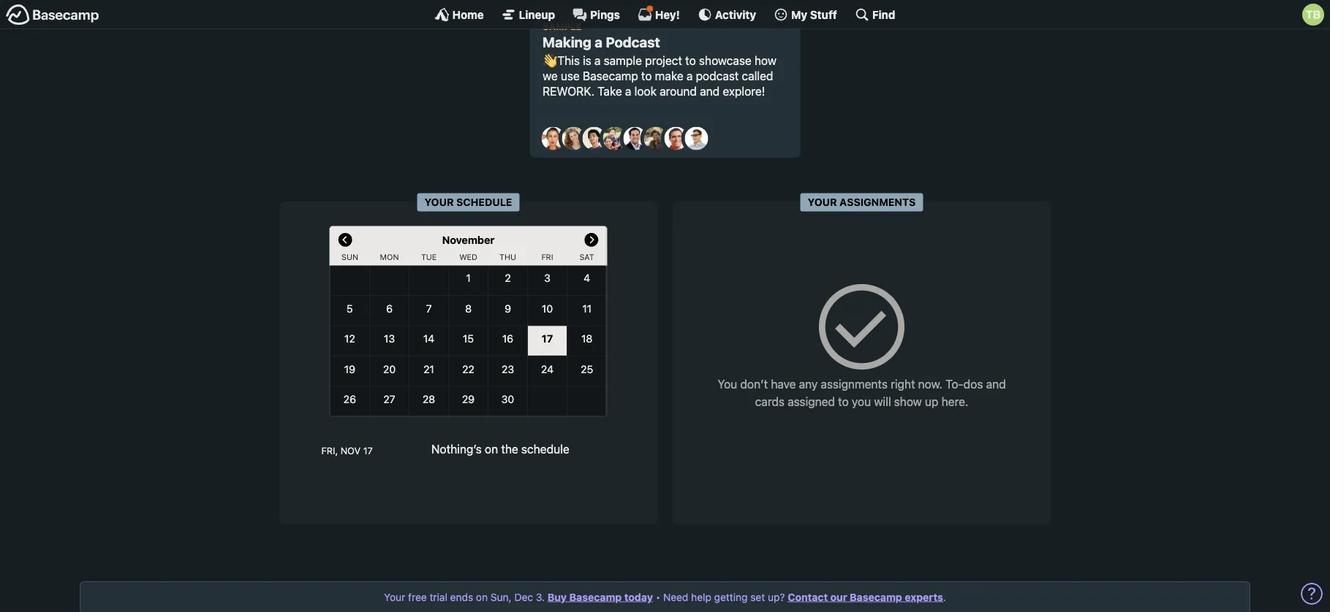 Task type: vqa. For each thing, say whether or not it's contained in the screenshot.
Lineup 'link' in the left top of the page
yes



Task type: locate. For each thing, give the bounding box(es) containing it.
home link
[[435, 7, 484, 22]]

and
[[700, 84, 720, 98], [987, 378, 1006, 392]]

and inside sample making a podcast 👋 this is a sample project to showcase how we use basecamp to make a podcast called rework. take a look around and explore!
[[700, 84, 720, 98]]

jennifer young image
[[603, 127, 627, 150]]

this
[[558, 54, 580, 68]]

my stuff button
[[774, 7, 837, 22]]

find
[[873, 8, 896, 21]]

november
[[442, 234, 495, 247]]

sat
[[580, 253, 594, 262]]

0 vertical spatial on
[[485, 443, 498, 457]]

any
[[799, 378, 818, 392]]

cards
[[755, 395, 785, 409]]

fri,
[[321, 446, 338, 457]]

nothing's
[[432, 443, 482, 457]]

assignments
[[840, 197, 916, 209]]

to inside you don't have any assignments right now. to‑dos and cards assigned to you will show up here.
[[838, 395, 849, 409]]

your for your schedule
[[425, 197, 454, 209]]

0 horizontal spatial to
[[642, 69, 652, 83]]

0 vertical spatial and
[[700, 84, 720, 98]]

help
[[691, 592, 712, 604]]

your left free
[[384, 592, 405, 604]]

find button
[[855, 7, 896, 22]]

getting
[[714, 592, 748, 604]]

called
[[742, 69, 774, 83]]

nicole katz image
[[644, 127, 667, 150]]

basecamp
[[583, 69, 638, 83], [570, 592, 622, 604], [850, 592, 903, 604]]

activity link
[[698, 7, 756, 22]]

2 horizontal spatial to
[[838, 395, 849, 409]]

tim burton image
[[1303, 4, 1325, 26]]

a down pings popup button
[[595, 34, 603, 51]]

don't
[[741, 378, 768, 392]]

tue
[[421, 253, 437, 262]]

your left assignments
[[808, 197, 837, 209]]

sample making a podcast 👋 this is a sample project to showcase how we use basecamp to make a podcast called rework. take a look around and explore!
[[543, 21, 777, 98]]

is
[[583, 54, 592, 68]]

and down podcast
[[700, 84, 720, 98]]

to‑dos
[[946, 378, 983, 392]]

showcase
[[699, 54, 752, 68]]

0 horizontal spatial your
[[384, 592, 405, 604]]

up
[[925, 395, 939, 409]]

a left "look"
[[625, 84, 632, 98]]

1 vertical spatial to
[[642, 69, 652, 83]]

how
[[755, 54, 777, 68]]

basecamp up take
[[583, 69, 638, 83]]

we
[[543, 69, 558, 83]]

2 vertical spatial to
[[838, 395, 849, 409]]

experts
[[905, 592, 944, 604]]

switch accounts image
[[6, 4, 99, 26]]

make
[[655, 69, 684, 83]]

assignments
[[821, 378, 888, 392]]

look
[[635, 84, 657, 98]]

around
[[660, 84, 697, 98]]

schedule
[[522, 443, 570, 457]]

to right the project
[[686, 54, 696, 68]]

pings button
[[573, 7, 620, 22]]

1 horizontal spatial your
[[425, 197, 454, 209]]

home
[[453, 8, 484, 21]]

sun,
[[491, 592, 512, 604]]

podcast
[[606, 34, 660, 51]]

your free trial ends on sun, dec  3. buy basecamp today • need help getting set up? contact our basecamp experts .
[[384, 592, 946, 604]]

on
[[485, 443, 498, 457], [476, 592, 488, 604]]

1 horizontal spatial and
[[987, 378, 1006, 392]]

show
[[894, 395, 922, 409]]

making
[[543, 34, 592, 51]]

stuff
[[810, 8, 837, 21]]

your
[[425, 197, 454, 209], [808, 197, 837, 209], [384, 592, 405, 604]]

17
[[363, 446, 373, 457]]

a
[[595, 34, 603, 51], [595, 54, 601, 68], [687, 69, 693, 83], [625, 84, 632, 98]]

on left sun,
[[476, 592, 488, 604]]

2 horizontal spatial your
[[808, 197, 837, 209]]

and right to‑dos
[[987, 378, 1006, 392]]

hey!
[[655, 8, 680, 21]]

right
[[891, 378, 915, 392]]

to
[[686, 54, 696, 68], [642, 69, 652, 83], [838, 395, 849, 409]]

0 horizontal spatial and
[[700, 84, 720, 98]]

to up "look"
[[642, 69, 652, 83]]

take
[[598, 84, 622, 98]]

lineup link
[[502, 7, 555, 22]]

to left you
[[838, 395, 849, 409]]

on left the
[[485, 443, 498, 457]]

your left schedule
[[425, 197, 454, 209]]

nothing's on the schedule
[[432, 443, 570, 457]]

0 vertical spatial to
[[686, 54, 696, 68]]

use
[[561, 69, 580, 83]]

pings
[[590, 8, 620, 21]]

the
[[501, 443, 518, 457]]

annie bryan image
[[542, 127, 565, 150]]

1 vertical spatial and
[[987, 378, 1006, 392]]



Task type: describe. For each thing, give the bounding box(es) containing it.
up?
[[768, 592, 785, 604]]

your schedule
[[425, 197, 512, 209]]

free
[[408, 592, 427, 604]]

victor cooper image
[[685, 127, 708, 150]]

a up around
[[687, 69, 693, 83]]

you
[[718, 378, 738, 392]]

basecamp right our
[[850, 592, 903, 604]]

1 vertical spatial on
[[476, 592, 488, 604]]

mon
[[380, 253, 399, 262]]

contact our basecamp experts link
[[788, 592, 944, 604]]

jared davis image
[[583, 127, 606, 150]]

schedule
[[456, 197, 512, 209]]

wed
[[459, 253, 478, 262]]

need
[[663, 592, 689, 604]]

cheryl walters image
[[562, 127, 586, 150]]

👋
[[543, 54, 555, 68]]

fri
[[542, 253, 553, 262]]

basecamp inside sample making a podcast 👋 this is a sample project to showcase how we use basecamp to make a podcast called rework. take a look around and explore!
[[583, 69, 638, 83]]

will
[[874, 395, 891, 409]]

lineup
[[519, 8, 555, 21]]

buy basecamp today link
[[548, 592, 653, 604]]

here.
[[942, 395, 969, 409]]

fri, nov 17
[[321, 446, 373, 457]]

assigned
[[788, 395, 835, 409]]

your for your assignments
[[808, 197, 837, 209]]

you
[[852, 395, 871, 409]]

basecamp right buy at the left bottom of page
[[570, 592, 622, 604]]

a right is
[[595, 54, 601, 68]]

buy
[[548, 592, 567, 604]]

have
[[771, 378, 796, 392]]

thu
[[500, 253, 516, 262]]

your assignments
[[808, 197, 916, 209]]

.
[[944, 592, 946, 604]]

dec
[[515, 592, 533, 604]]

nov
[[341, 446, 361, 457]]

today
[[625, 592, 653, 604]]

you don't have any assignments right now. to‑dos and cards assigned to you will show up here.
[[718, 378, 1006, 409]]

podcast
[[696, 69, 739, 83]]

project
[[645, 54, 682, 68]]

sun
[[342, 253, 358, 262]]

contact
[[788, 592, 828, 604]]

our
[[831, 592, 848, 604]]

rework.
[[543, 84, 595, 98]]

josh fiske image
[[624, 127, 647, 150]]

ends
[[450, 592, 473, 604]]

main element
[[0, 0, 1331, 29]]

set
[[751, 592, 765, 604]]

my
[[792, 8, 808, 21]]

sample
[[604, 54, 642, 68]]

my stuff
[[792, 8, 837, 21]]

and inside you don't have any assignments right now. to‑dos and cards assigned to you will show up here.
[[987, 378, 1006, 392]]

explore!
[[723, 84, 765, 98]]

hey! button
[[638, 5, 680, 22]]

•
[[656, 592, 661, 604]]

sample
[[543, 21, 582, 32]]

1 horizontal spatial to
[[686, 54, 696, 68]]

activity
[[715, 8, 756, 21]]

now.
[[919, 378, 943, 392]]

trial
[[430, 592, 448, 604]]

3.
[[536, 592, 545, 604]]

steve marsh image
[[665, 127, 688, 150]]



